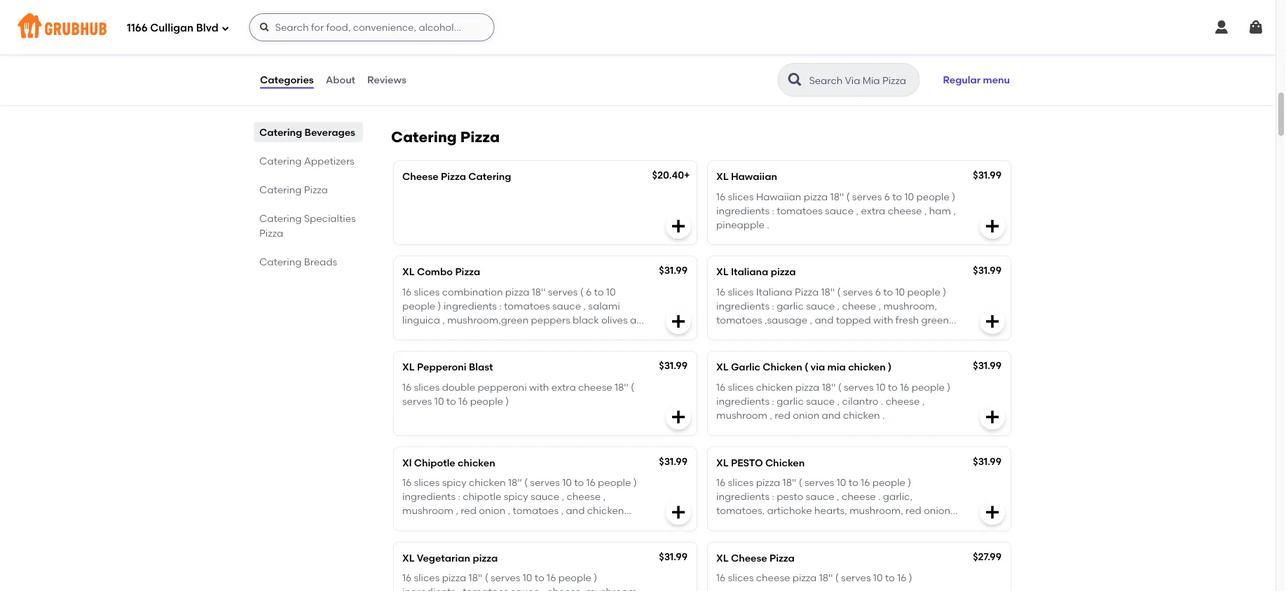 Task type: vqa. For each thing, say whether or not it's contained in the screenshot.
onion within 16 slices Italiana Pizza 18'' ( serves 6 to 10 people ) ingredients : garlic sauce , cheese , mushroom, tomatoes ,sausage , and topped with fresh green onion .
yes



Task type: describe. For each thing, give the bounding box(es) containing it.
16 slices cheese pizza 18'' ( serves 10 to 16 )
[[717, 572, 913, 584]]

serves inside 16 slices double pepperoni with extra cheese 18'' ( serves 10 to 16 people )
[[403, 396, 432, 408]]

$31.99 for 16 slices combination pizza 18'' serves ( 6 to 10 people ) ingredients : tomatoes sauce , salami linguica , mushroom,green peppers black olives and sausage .
[[659, 265, 688, 277]]

and inside 16 slices spicy chicken 18'' ( serves 10 to 16 people ) ingredients : chipotle spicy sauce , cheese , mushroom , red onion , tomatoes , and chicken marinated with chipotle sauce .
[[566, 505, 585, 517]]

$39.99
[[658, 44, 688, 56]]

people inside 16 slices combination pizza 18'' serves ( 6 to 10 people ) ingredients : tomatoes sauce , salami linguica , mushroom,green peppers black olives and sausage .
[[403, 300, 436, 312]]

) inside 16 slices pizza 18'' ( serves 10 to 16 people ) ingredients : pesto sauce , cheese . garlic, tomatoes, artichoke hearts, mushroom, red onion and chicken
[[908, 477, 912, 489]]

1 20 from the left
[[534, 65, 546, 77]]

. inside 16 slices italiana pizza 18'' ( serves 6 to 10 people ) ingredients : garlic sauce , cheese , mushroom, tomatoes ,sausage , and topped with fresh green onion .
[[746, 329, 748, 341]]

6 for cheese
[[876, 286, 881, 298]]

cheese inside 16 slices spicy chicken 18'' ( serves 10 to 16 people ) ingredients : chipotle spicy sauce , cheese , mushroom , red onion , tomatoes , and chicken marinated with chipotle sauce .
[[567, 491, 601, 503]]

chipotle
[[414, 457, 456, 469]]

1166
[[127, 22, 148, 34]]

0 vertical spatial ranch
[[750, 45, 778, 57]]

pesto
[[731, 457, 763, 469]]

to inside 16 slices double pepperoni with extra cheese 18'' ( serves 10 to 16 people )
[[447, 396, 456, 408]]

categories
[[260, 74, 314, 86]]

extra inside 16 slices hawaiian pizza  18" ( serves 6 to 10 people ) ingredients : tomatoes sauce , extra cheese , ham , pineapple .
[[861, 205, 886, 217]]

people inside 16 slices italiana pizza 18'' ( serves 6 to 10 people ) ingredients : garlic sauce , cheese , mushroom, tomatoes ,sausage , and topped with fresh green onion .
[[908, 286, 941, 298]]

xl
[[403, 457, 412, 469]]

1 horizontal spatial spicy
[[504, 491, 529, 503]]

mia
[[828, 362, 846, 374]]

$31.99 for 16 slices spicy chicken 18'' ( serves 10 to 16 people ) ingredients : chipotle spicy sauce , cheese , mushroom , red onion , tomatoes , and chicken marinated with chipotle sauce .
[[659, 456, 688, 468]]

xl combo pizza
[[403, 266, 481, 278]]

$31.99 for 16 slices chicken pizza 18'' ( serves 10 to 16 people ) ingredients : garlic sauce , cilantro . cheese , mushroom , red onion and chicken .
[[974, 360, 1002, 372]]

specialties
[[304, 212, 356, 224]]

onion inside 16 slices italiana pizza 18'' ( serves 6 to 10 people ) ingredients : garlic sauce , cheese , mushroom, tomatoes ,sausage , and topped with fresh green onion .
[[717, 329, 743, 341]]

pizza inside 16 slices combination pizza 18'' serves ( 6 to 10 people ) ingredients : tomatoes sauce , salami linguica , mushroom,green peppers black olives and sausage .
[[506, 286, 530, 298]]

and inside 16 slices italiana pizza 18'' ( serves 6 to 10 people ) ingredients : garlic sauce , cheese , mushroom, tomatoes ,sausage , and topped with fresh green onion .
[[815, 315, 834, 326]]

categories button
[[259, 55, 315, 105]]

sauce inside 16 slices italiana pizza 18'' ( serves 6 to 10 people ) ingredients : garlic sauce , cheese , mushroom, tomatoes ,sausage , and topped with fresh green onion .
[[807, 300, 835, 312]]

to inside 16 slices spicy chicken 18'' ( serves 10 to 16 people ) ingredients : chipotle spicy sauce , cheese , mushroom , red onion , tomatoes , and chicken marinated with chipotle sauce .
[[574, 477, 584, 489]]

( inside 16 slices pizza 18'' ( serves 10 to 16 people ) ingredients : tomatoes sauce , cheese, mushroom
[[485, 572, 489, 584]]

$44.99
[[971, 44, 1002, 56]]

pizza right vegetarian
[[473, 553, 498, 564]]

onion inside 16 slices spicy chicken 18'' ( serves 10 to 16 people ) ingredients : chipotle spicy sauce , cheese , mushroom , red onion , tomatoes , and chicken marinated with chipotle sauce .
[[479, 505, 506, 517]]

sauce inside 16 slices hawaiian pizza  18" ( serves 6 to 10 people ) ingredients : tomatoes sauce , extra cheese , ham , pineapple .
[[825, 205, 854, 217]]

catering for the catering specialties pizza tab on the left top of page
[[259, 212, 302, 224]]

. inside 16 slices combination pizza 18'' serves ( 6 to 10 people ) ingredients : tomatoes sauce , salami linguica , mushroom,green peppers black olives and sausage .
[[445, 329, 448, 341]]

garlic,
[[883, 491, 913, 503]]

italiana inside 16 slices italiana pizza 18'' ( serves 6 to 10 people ) ingredients : garlic sauce , cheese , mushroom, tomatoes ,sausage , and topped with fresh green onion .
[[756, 286, 793, 298]]

vegetarian
[[417, 553, 471, 564]]

catering for 'catering breads' tab
[[259, 256, 302, 268]]

1 vertical spatial ranch
[[763, 65, 791, 77]]

pesto
[[777, 491, 804, 503]]

32 bacon ranch sticks ( serves 20 to 24 people )
[[717, 65, 939, 77]]

: inside 16 slices pizza 18'' ( serves 10 to 16 people ) ingredients : tomatoes sauce , cheese, mushroom
[[458, 587, 461, 592]]

salami
[[589, 300, 620, 312]]

pizza inside 16 slices pizza 18'' ( serves 10 to 16 people ) ingredients : pesto sauce , cheese . garlic, tomatoes, artichoke hearts, mushroom, red onion and chicken
[[756, 477, 781, 489]]

sticks down 'bacon ranch sticks'
[[794, 65, 820, 77]]

people inside 16 slices pizza 18'' ( serves 10 to 16 people ) ingredients : pesto sauce , cheese . garlic, tomatoes, artichoke hearts, mushroom, red onion and chicken
[[873, 477, 906, 489]]

16 slices italiana pizza 18'' ( serves 6 to 10 people ) ingredients : garlic sauce , cheese , mushroom, tomatoes ,sausage , and topped with fresh green onion .
[[717, 286, 949, 341]]

18'' inside 16 slices double pepperoni with extra cheese 18'' ( serves 10 to 16 people )
[[615, 381, 629, 393]]

catering beverages tab
[[259, 125, 358, 140]]

blvd
[[196, 22, 219, 34]]

sausage
[[403, 329, 443, 341]]

catering for catering beverages tab
[[259, 126, 302, 138]]

) inside 16 slices combination pizza 18'' serves ( 6 to 10 people ) ingredients : tomatoes sauce , salami linguica , mushroom,green peppers black olives and sausage .
[[438, 300, 441, 312]]

garlic
[[731, 362, 761, 374]]

16 slices pizza 18'' ( serves 10 to 16 people ) ingredients : tomatoes sauce , cheese, mushroom 
[[403, 572, 642, 592]]

16 slices pizza 18'' ( serves 10 to 16 people ) ingredients : pesto sauce , cheese . garlic, tomatoes, artichoke hearts, mushroom, red onion and chicken
[[717, 477, 951, 532]]

slices for pesto
[[728, 477, 754, 489]]

$31.99 for 16 slices double pepperoni with extra cheese 18'' ( serves 10 to 16 people )
[[659, 360, 688, 372]]

to inside 16 slices pizza 18'' ( serves 10 to 16 people ) ingredients : pesto sauce , cheese . garlic, tomatoes, artichoke hearts, mushroom, red onion and chicken
[[849, 477, 859, 489]]

hawaiian inside 16 slices hawaiian pizza  18" ( serves 6 to 10 people ) ingredients : tomatoes sauce , extra cheese , ham , pineapple .
[[756, 191, 802, 203]]

xl vegetarian pizza
[[403, 553, 498, 564]]

breads
[[304, 256, 337, 268]]

peppers
[[531, 315, 571, 326]]

$20.40
[[653, 169, 684, 181]]

tomatoes,
[[717, 505, 765, 517]]

fresh
[[896, 315, 919, 326]]

and inside 16 slices combination pizza 18'' serves ( 6 to 10 people ) ingredients : tomatoes sauce , salami linguica , mushroom,green peppers black olives and sausage .
[[630, 315, 649, 326]]

18'' inside 16 slices pizza 18'' ( serves 10 to 16 people ) ingredients : tomatoes sauce , cheese, mushroom
[[469, 572, 483, 584]]

via
[[811, 362, 826, 374]]

16 slices spicy chicken 18'' ( serves 10 to 16 people ) ingredients : chipotle spicy sauce , cheese , mushroom , red onion , tomatoes , and chicken marinated with chipotle sauce .
[[403, 477, 637, 532]]

slices for hawaiian
[[728, 191, 754, 203]]

green
[[922, 315, 949, 326]]

( inside 16 slices pizza 18'' ( serves 10 to 16 people ) ingredients : pesto sauce , cheese . garlic, tomatoes, artichoke hearts, mushroom, red onion and chicken
[[799, 477, 803, 489]]

marinated
[[403, 520, 453, 532]]

svg image for 16 slices chicken pizza 18'' ( serves 10 to 16 people ) ingredients : garlic sauce , cilantro . cheese , mushroom , red onion and chicken .
[[985, 409, 1001, 426]]

1 horizontal spatial catering pizza
[[391, 128, 500, 146]]

10 inside 16 slices pizza 18'' ( serves 10 to 16 people ) ingredients : tomatoes sauce , cheese, mushroom
[[523, 572, 533, 584]]

cheese inside 16 slices chicken pizza 18'' ( serves 10 to 16 people ) ingredients : garlic sauce , cilantro . cheese , mushroom , red onion and chicken .
[[886, 396, 920, 408]]

artichoke
[[768, 505, 813, 517]]

appetizers
[[304, 155, 355, 167]]

$20.40 +
[[653, 169, 690, 181]]

svg image for 16 slices double pepperoni with extra cheese 18'' ( serves 10 to 16 people )
[[670, 409, 687, 426]]

people inside 16 slices pizza 18'' ( serves 10 to 16 people ) ingredients : tomatoes sauce , cheese, mushroom
[[559, 572, 592, 584]]

and inside 16 slices chicken pizza 18'' ( serves 10 to 16 people ) ingredients : garlic sauce , cilantro . cheese , mushroom , red onion and chicken .
[[822, 410, 841, 422]]

slices for combo
[[414, 286, 440, 298]]

xl for xl hawaiian
[[717, 171, 729, 183]]

about button
[[325, 55, 356, 105]]

$27.99
[[973, 551, 1002, 563]]

serves inside 16 slices hawaiian pizza  18" ( serves 6 to 10 people ) ingredients : tomatoes sauce , extra cheese , ham , pineapple .
[[853, 191, 882, 203]]

bacon
[[730, 65, 761, 77]]

mushroom,green
[[448, 315, 529, 326]]

main navigation navigation
[[0, 0, 1276, 55]]

0 vertical spatial pepperoni
[[416, 65, 465, 77]]

to inside 16 slices italiana pizza 18'' ( serves 6 to 10 people ) ingredients : garlic sauce , cheese , mushroom, tomatoes ,sausage , and topped with fresh green onion .
[[884, 286, 894, 298]]

red inside 16 slices spicy chicken 18'' ( serves 10 to 16 people ) ingredients : chipotle spicy sauce , cheese , mushroom , red onion , tomatoes , and chicken marinated with chipotle sauce .
[[461, 505, 477, 517]]

red for 16 slices double pepperoni with extra cheese 18'' ( serves 10 to 16 people )
[[775, 410, 791, 422]]

) inside 16 slices spicy chicken 18'' ( serves 10 to 16 people ) ingredients : chipotle spicy sauce , cheese , mushroom , red onion , tomatoes , and chicken marinated with chipotle sauce .
[[634, 477, 637, 489]]

onion inside 16 slices pizza 18'' ( serves 10 to 16 people ) ingredients : pesto sauce , cheese . garlic, tomatoes, artichoke hearts, mushroom, red onion and chicken
[[924, 505, 951, 517]]

catering specialties pizza tab
[[259, 211, 358, 241]]

mushroom inside 16 slices pizza 18'' ( serves 10 to 16 people ) ingredients : tomatoes sauce , cheese, mushroom
[[586, 587, 637, 592]]

onion inside 16 slices chicken pizza 18'' ( serves 10 to 16 people ) ingredients : garlic sauce , cilantro . cheese , mushroom , red onion and chicken .
[[793, 410, 820, 422]]

xl cheese pizza
[[717, 553, 795, 564]]

pizza inside 16 slices hawaiian pizza  18" ( serves 6 to 10 people ) ingredients : tomatoes sauce , extra cheese , ham , pineapple .
[[804, 191, 828, 203]]

menu
[[984, 74, 1011, 86]]

about
[[326, 74, 356, 86]]

and inside 16 slices pizza 18'' ( serves 10 to 16 people ) ingredients : pesto sauce , cheese . garlic, tomatoes, artichoke hearts, mushroom, red onion and chicken
[[717, 520, 736, 532]]

ingredients for chicken
[[717, 396, 770, 408]]

16 slices double pepperoni with extra cheese 18'' ( serves 10 to 16 people )
[[403, 381, 635, 408]]

pizza inside catering specialties pizza
[[259, 227, 283, 239]]

mushroom inside 16 slices chicken pizza 18'' ( serves 10 to 16 people ) ingredients : garlic sauce , cilantro . cheese , mushroom , red onion and chicken .
[[717, 410, 768, 422]]

hearts,
[[815, 505, 848, 517]]

xl chipotle chicken
[[403, 457, 496, 469]]

ingredients inside 16 slices pizza 18'' ( serves 10 to 16 people ) ingredients : pesto sauce , cheese . garlic, tomatoes, artichoke hearts, mushroom, red onion and chicken
[[717, 491, 770, 503]]

serves inside 16 slices pizza 18'' ( serves 10 to 16 people ) ingredients : tomatoes sauce , cheese, mushroom
[[491, 572, 521, 584]]

10 inside 16 slices chicken pizza 18'' ( serves 10 to 16 people ) ingredients : garlic sauce , cilantro . cheese , mushroom , red onion and chicken .
[[876, 381, 886, 393]]

xl hawaiian
[[717, 171, 778, 183]]

slices for cheese
[[728, 572, 754, 584]]

16 slices combination pizza 18'' serves ( 6 to 10 people ) ingredients : tomatoes sauce , salami linguica , mushroom,green peppers black olives and sausage .
[[403, 286, 649, 341]]

extra inside 16 slices double pepperoni with extra cheese 18'' ( serves 10 to 16 people )
[[552, 381, 576, 393]]

slices for italiana
[[728, 286, 754, 298]]

6 for extra
[[885, 191, 891, 203]]

pizza inside 16 slices pizza 18'' ( serves 10 to 16 people ) ingredients : tomatoes sauce , cheese, mushroom
[[442, 572, 467, 584]]

sticks up 32 pepperoni sticks ( serves 20 to 24 people )
[[454, 45, 482, 57]]

$31.99 for 16 slices hawaiian pizza  18" ( serves 6 to 10 people ) ingredients : tomatoes sauce , extra cheese , ham , pineapple .
[[974, 169, 1002, 181]]

xl pepperoni blast
[[403, 362, 493, 374]]

10 inside 16 slices spicy chicken 18'' ( serves 10 to 16 people ) ingredients : chipotle spicy sauce , cheese , mushroom , red onion , tomatoes , and chicken marinated with chipotle sauce .
[[563, 477, 572, 489]]

0 vertical spatial hawaiian
[[731, 171, 778, 183]]

: for italiana
[[772, 300, 775, 312]]

xl for xl cheese pizza
[[717, 553, 729, 564]]

garlic for chicken
[[777, 396, 804, 408]]

cheese,
[[547, 587, 584, 592]]

0 horizontal spatial cheese
[[403, 171, 439, 183]]

with inside 16 slices spicy chicken 18'' ( serves 10 to 16 people ) ingredients : chipotle spicy sauce , cheese , mushroom , red onion , tomatoes , and chicken marinated with chipotle sauce .
[[455, 520, 475, 532]]

xl italiana pizza
[[717, 266, 796, 278]]

0 horizontal spatial spicy
[[442, 477, 467, 489]]

, inside 16 slices pizza 18'' ( serves 10 to 16 people ) ingredients : pesto sauce , cheese . garlic, tomatoes, artichoke hearts, mushroom, red onion and chicken
[[837, 491, 840, 503]]

1 vertical spatial cheese
[[731, 553, 768, 564]]

cheese pizza catering
[[403, 171, 512, 183]]

32 for 32 bacon ranch sticks ( serves 20 to 24 people )
[[717, 65, 728, 77]]

linguica
[[403, 315, 440, 326]]

tomatoes inside 16 slices italiana pizza 18'' ( serves 6 to 10 people ) ingredients : garlic sauce , cheese , mushroom, tomatoes ,sausage , and topped with fresh green onion .
[[717, 315, 763, 326]]

$31.99 for 16 slices pizza 18'' ( serves 10 to 16 people ) ingredients : tomatoes sauce , cheese, mushroom 
[[659, 551, 688, 563]]

combo
[[417, 266, 453, 278]]

olives
[[602, 315, 628, 326]]

reviews
[[368, 74, 407, 86]]

10 inside 16 slices italiana pizza 18'' ( serves 6 to 10 people ) ingredients : garlic sauce , cheese , mushroom, tomatoes ,sausage , and topped with fresh green onion .
[[896, 286, 905, 298]]

regular menu button
[[937, 65, 1017, 95]]

: for hawaiian
[[772, 205, 775, 217]]

catering for catering pizza tab
[[259, 184, 302, 196]]

bacon
[[717, 45, 748, 57]]

. inside 16 slices pizza 18'' ( serves 10 to 16 people ) ingredients : pesto sauce , cheese . garlic, tomatoes, artichoke hearts, mushroom, red onion and chicken
[[879, 491, 881, 503]]

blast
[[469, 362, 493, 374]]

( inside 16 slices italiana pizza 18'' ( serves 6 to 10 people ) ingredients : garlic sauce , cheese , mushroom, tomatoes ,sausage , and topped with fresh green onion .
[[838, 286, 841, 298]]

topped
[[836, 315, 871, 326]]

, inside 16 slices pizza 18'' ( serves 10 to 16 people ) ingredients : tomatoes sauce , cheese, mushroom
[[542, 587, 545, 592]]

Search for food, convenience, alcohol... search field
[[249, 13, 495, 41]]

2 20 from the left
[[860, 65, 872, 77]]

serves inside 16 slices italiana pizza 18'' ( serves 6 to 10 people ) ingredients : garlic sauce , cheese , mushroom, tomatoes ,sausage , and topped with fresh green onion .
[[844, 286, 873, 298]]

red for 16 slices spicy chicken 18'' ( serves 10 to 16 people ) ingredients : chipotle spicy sauce , cheese , mushroom , red onion , tomatoes , and chicken marinated with chipotle sauce .
[[906, 505, 922, 517]]

xl pesto chicken
[[717, 457, 805, 469]]

18'' inside 16 slices combination pizza 18'' serves ( 6 to 10 people ) ingredients : tomatoes sauce , salami linguica , mushroom,green peppers black olives and sausage .
[[532, 286, 546, 298]]

double
[[442, 381, 475, 393]]

ham
[[930, 205, 952, 217]]

pizza inside tab
[[304, 184, 328, 196]]

1 24 from the left
[[560, 65, 571, 77]]

0 vertical spatial italiana
[[731, 266, 769, 278]]

serves inside 16 slices combination pizza 18'' serves ( 6 to 10 people ) ingredients : tomatoes sauce , salami linguica , mushroom,green peppers black olives and sausage .
[[548, 286, 578, 298]]

mushroom, inside 16 slices pizza 18'' ( serves 10 to 16 people ) ingredients : pesto sauce , cheese . garlic, tomatoes, artichoke hearts, mushroom, red onion and chicken
[[850, 505, 904, 517]]

+
[[684, 169, 690, 181]]

16 slices hawaiian pizza  18" ( serves 6 to 10 people ) ingredients : tomatoes sauce , extra cheese , ham , pineapple .
[[717, 191, 956, 231]]

catering pizza tab
[[259, 182, 358, 197]]



Task type: locate. For each thing, give the bounding box(es) containing it.
slices
[[728, 191, 754, 203], [414, 286, 440, 298], [728, 286, 754, 298], [414, 381, 440, 393], [728, 381, 754, 393], [414, 477, 440, 489], [728, 477, 754, 489], [414, 572, 440, 584], [728, 572, 754, 584]]

ingredients inside 16 slices combination pizza 18'' serves ( 6 to 10 people ) ingredients : tomatoes sauce , salami linguica , mushroom,green peppers black olives and sausage .
[[444, 300, 497, 312]]

reviews button
[[367, 55, 407, 105]]

16 inside 16 slices combination pizza 18'' serves ( 6 to 10 people ) ingredients : tomatoes sauce , salami linguica , mushroom,green peppers black olives and sausage .
[[403, 286, 412, 298]]

people inside 16 slices spicy chicken 18'' ( serves 10 to 16 people ) ingredients : chipotle spicy sauce , cheese , mushroom , red onion , tomatoes , and chicken marinated with chipotle sauce .
[[598, 477, 631, 489]]

people inside 16 slices chicken pizza 18'' ( serves 10 to 16 people ) ingredients : garlic sauce , cilantro . cheese , mushroom , red onion and chicken .
[[912, 381, 945, 393]]

0 vertical spatial pepperoni
[[403, 45, 452, 57]]

0 horizontal spatial 6
[[586, 286, 592, 298]]

slices inside 16 slices spicy chicken 18'' ( serves 10 to 16 people ) ingredients : chipotle spicy sauce , cheese , mushroom , red onion , tomatoes , and chicken marinated with chipotle sauce .
[[414, 477, 440, 489]]

sauce inside 16 slices chicken pizza 18'' ( serves 10 to 16 people ) ingredients : garlic sauce , cilantro . cheese , mushroom , red onion and chicken .
[[807, 396, 835, 408]]

slices down combo at the left of the page
[[414, 286, 440, 298]]

catering pizza up cheese pizza catering
[[391, 128, 500, 146]]

slices for pepperoni
[[414, 381, 440, 393]]

pepperoni down blast
[[478, 381, 527, 393]]

combination
[[442, 286, 503, 298]]

.
[[767, 219, 770, 231], [445, 329, 448, 341], [746, 329, 748, 341], [881, 396, 884, 408], [883, 410, 885, 422], [879, 491, 881, 503], [550, 520, 552, 532]]

slices down xl hawaiian
[[728, 191, 754, 203]]

red
[[775, 410, 791, 422], [461, 505, 477, 517], [906, 505, 922, 517]]

slices down pesto
[[728, 477, 754, 489]]

hawaiian up pineapple
[[731, 171, 778, 183]]

24
[[560, 65, 571, 77], [886, 65, 897, 77]]

pizza inside 16 slices italiana pizza 18'' ( serves 6 to 10 people ) ingredients : garlic sauce , cheese , mushroom, tomatoes ,sausage , and topped with fresh green onion .
[[795, 286, 819, 298]]

xl for xl pesto chicken
[[717, 457, 729, 469]]

xl for xl garlic chicken ( via mia chicken )
[[717, 362, 729, 374]]

sauce inside 16 slices combination pizza 18'' serves ( 6 to 10 people ) ingredients : tomatoes sauce , salami linguica , mushroom,green peppers black olives and sausage .
[[553, 300, 581, 312]]

0 horizontal spatial red
[[461, 505, 477, 517]]

sauce inside 16 slices pizza 18'' ( serves 10 to 16 people ) ingredients : pesto sauce , cheese . garlic, tomatoes, artichoke hearts, mushroom, red onion and chicken
[[806, 491, 835, 503]]

) inside 16 slices pizza 18'' ( serves 10 to 16 people ) ingredients : tomatoes sauce , cheese, mushroom
[[594, 572, 598, 584]]

18"
[[831, 191, 844, 203]]

slices inside 16 slices double pepperoni with extra cheese 18'' ( serves 10 to 16 people )
[[414, 381, 440, 393]]

: for chicken
[[772, 396, 775, 408]]

32 down the bacon
[[717, 65, 728, 77]]

16 inside 16 slices italiana pizza 18'' ( serves 6 to 10 people ) ingredients : garlic sauce , cheese , mushroom, tomatoes ,sausage , and topped with fresh green onion .
[[717, 286, 726, 298]]

16 slices chicken pizza 18'' ( serves 10 to 16 people ) ingredients : garlic sauce , cilantro . cheese , mushroom , red onion and chicken .
[[717, 381, 951, 422]]

( inside 16 slices hawaiian pizza  18" ( serves 6 to 10 people ) ingredients : tomatoes sauce , extra cheese , ham , pineapple .
[[847, 191, 850, 203]]

mushroom right cheese,
[[586, 587, 637, 592]]

2 vertical spatial mushroom
[[586, 587, 637, 592]]

: for spicy
[[458, 491, 461, 503]]

cheese inside 16 slices double pepperoni with extra cheese 18'' ( serves 10 to 16 people )
[[579, 381, 613, 393]]

serves inside 16 slices chicken pizza 18'' ( serves 10 to 16 people ) ingredients : garlic sauce , cilantro . cheese , mushroom , red onion and chicken .
[[844, 381, 874, 393]]

xl
[[717, 171, 729, 183], [403, 266, 415, 278], [717, 266, 729, 278], [403, 362, 415, 374], [717, 362, 729, 374], [717, 457, 729, 469], [403, 553, 415, 564], [717, 553, 729, 564]]

mushroom
[[717, 410, 768, 422], [403, 505, 454, 517], [586, 587, 637, 592]]

( inside 16 slices chicken pizza 18'' ( serves 10 to 16 people ) ingredients : garlic sauce , cilantro . cheese , mushroom , red onion and chicken .
[[839, 381, 842, 393]]

1 vertical spatial italiana
[[756, 286, 793, 298]]

regular
[[943, 74, 981, 86]]

: for combination
[[499, 300, 502, 312]]

1 vertical spatial hawaiian
[[756, 191, 802, 203]]

32
[[403, 65, 414, 77], [717, 65, 728, 77]]

svg image
[[1214, 19, 1231, 36], [1248, 19, 1265, 36], [221, 24, 230, 33], [985, 72, 1001, 89], [670, 314, 687, 330], [670, 504, 687, 521], [985, 504, 1001, 521]]

italiana down pineapple
[[731, 266, 769, 278]]

1 horizontal spatial cheese
[[731, 553, 768, 564]]

: down xl hawaiian
[[772, 205, 775, 217]]

red up xl vegetarian pizza in the bottom of the page
[[461, 505, 477, 517]]

spicy
[[442, 477, 467, 489], [504, 491, 529, 503]]

chicken for chicken
[[763, 362, 803, 374]]

pizza down 'xl garlic chicken ( via mia chicken )'
[[796, 381, 820, 393]]

xl right +
[[717, 171, 729, 183]]

0 horizontal spatial 32
[[403, 65, 414, 77]]

bacon ranch sticks
[[717, 45, 808, 57]]

1 vertical spatial pepperoni
[[417, 362, 467, 374]]

ingredients inside 16 slices chicken pizza 18'' ( serves 10 to 16 people ) ingredients : garlic sauce , cilantro . cheese , mushroom , red onion and chicken .
[[717, 396, 770, 408]]

xl left vegetarian
[[403, 553, 415, 564]]

32 pepperoni sticks ( serves 20 to 24 people )
[[403, 65, 613, 77]]

1 vertical spatial chipotle
[[478, 520, 516, 532]]

garlic for italiana
[[777, 300, 804, 312]]

red inside 16 slices pizza 18'' ( serves 10 to 16 people ) ingredients : pesto sauce , cheese . garlic, tomatoes, artichoke hearts, mushroom, red onion and chicken
[[906, 505, 922, 517]]

cheese inside 16 slices pizza 18'' ( serves 10 to 16 people ) ingredients : pesto sauce , cheese . garlic, tomatoes, artichoke hearts, mushroom, red onion and chicken
[[842, 491, 876, 503]]

0 vertical spatial chicken
[[763, 362, 803, 374]]

with inside 16 slices italiana pizza 18'' ( serves 6 to 10 people ) ingredients : garlic sauce , cheese , mushroom, tomatoes ,sausage , and topped with fresh green onion .
[[874, 315, 894, 326]]

) inside 16 slices italiana pizza 18'' ( serves 6 to 10 people ) ingredients : garlic sauce , cheese , mushroom, tomatoes ,sausage , and topped with fresh green onion .
[[943, 286, 947, 298]]

6 inside 16 slices combination pizza 18'' serves ( 6 to 10 people ) ingredients : tomatoes sauce , salami linguica , mushroom,green peppers black olives and sausage .
[[586, 286, 592, 298]]

garlic inside 16 slices chicken pizza 18'' ( serves 10 to 16 people ) ingredients : garlic sauce , cilantro . cheese , mushroom , red onion and chicken .
[[777, 396, 804, 408]]

italiana down xl italiana pizza
[[756, 286, 793, 298]]

chipotle up xl vegetarian pizza in the bottom of the page
[[478, 520, 516, 532]]

pepperoni inside 16 slices double pepperoni with extra cheese 18'' ( serves 10 to 16 people )
[[478, 381, 527, 393]]

2 horizontal spatial 6
[[885, 191, 891, 203]]

cilantro
[[843, 396, 879, 408]]

1 vertical spatial spicy
[[504, 491, 529, 503]]

extra left the ham
[[861, 205, 886, 217]]

sticks up search icon
[[781, 45, 808, 57]]

mushroom, inside 16 slices italiana pizza 18'' ( serves 6 to 10 people ) ingredients : garlic sauce , cheese , mushroom, tomatoes ,sausage , and topped with fresh green onion .
[[884, 300, 938, 312]]

0 horizontal spatial mushroom
[[403, 505, 454, 517]]

catering appetizers
[[259, 155, 355, 167]]

ingredients up pineapple
[[717, 205, 770, 217]]

extra
[[861, 205, 886, 217], [552, 381, 576, 393]]

garlic up the ,sausage
[[777, 300, 804, 312]]

red down "garlic,"
[[906, 505, 922, 517]]

pizza inside 16 slices chicken pizza 18'' ( serves 10 to 16 people ) ingredients : garlic sauce , cilantro . cheese , mushroom , red onion and chicken .
[[796, 381, 820, 393]]

. inside 16 slices hawaiian pizza  18" ( serves 6 to 10 people ) ingredients : tomatoes sauce , extra cheese , ham , pineapple .
[[767, 219, 770, 231]]

ranch down 'bacon ranch sticks'
[[763, 65, 791, 77]]

2 garlic from the top
[[777, 396, 804, 408]]

: up the ,sausage
[[772, 300, 775, 312]]

pizza
[[804, 191, 828, 203], [771, 266, 796, 278], [506, 286, 530, 298], [796, 381, 820, 393], [756, 477, 781, 489], [473, 553, 498, 564], [442, 572, 467, 584], [793, 572, 817, 584]]

slices inside 16 slices pizza 18'' ( serves 10 to 16 people ) ingredients : tomatoes sauce , cheese, mushroom
[[414, 572, 440, 584]]

slices down xl pepperoni blast
[[414, 381, 440, 393]]

tomatoes
[[777, 205, 823, 217], [504, 300, 550, 312], [717, 315, 763, 326], [513, 505, 559, 517], [463, 587, 509, 592]]

18'' inside 16 slices pizza 18'' ( serves 10 to 16 people ) ingredients : pesto sauce , cheese . garlic, tomatoes, artichoke hearts, mushroom, red onion and chicken
[[783, 477, 797, 489]]

slices down xl italiana pizza
[[728, 286, 754, 298]]

pepperoni
[[403, 45, 452, 57], [417, 362, 467, 374]]

pineapple
[[717, 219, 765, 231]]

catering breads
[[259, 256, 337, 268]]

:
[[772, 205, 775, 217], [499, 300, 502, 312], [772, 300, 775, 312], [772, 396, 775, 408], [458, 491, 461, 503], [772, 491, 775, 503], [458, 587, 461, 592]]

red up xl pesto chicken
[[775, 410, 791, 422]]

search icon image
[[787, 72, 804, 88]]

1 vertical spatial pepperoni
[[478, 381, 527, 393]]

catering pizza inside tab
[[259, 184, 328, 196]]

: inside 16 slices pizza 18'' ( serves 10 to 16 people ) ingredients : pesto sauce , cheese . garlic, tomatoes, artichoke hearts, mushroom, red onion and chicken
[[772, 491, 775, 503]]

0 horizontal spatial 24
[[560, 65, 571, 77]]

32 for 32 pepperoni sticks ( serves 20 to 24 people )
[[403, 65, 414, 77]]

1 horizontal spatial mushroom
[[586, 587, 637, 592]]

1 horizontal spatial red
[[775, 410, 791, 422]]

1 vertical spatial garlic
[[777, 396, 804, 408]]

and
[[630, 315, 649, 326], [815, 315, 834, 326], [822, 410, 841, 422], [566, 505, 585, 517], [717, 520, 736, 532]]

) inside 16 slices chicken pizza 18'' ( serves 10 to 16 people ) ingredients : garlic sauce , cilantro . cheese , mushroom , red onion and chicken .
[[948, 381, 951, 393]]

mushroom up pesto
[[717, 410, 768, 422]]

) inside 16 slices double pepperoni with extra cheese 18'' ( serves 10 to 16 people )
[[506, 396, 509, 408]]

to inside 16 slices hawaiian pizza  18" ( serves 6 to 10 people ) ingredients : tomatoes sauce , extra cheese , ham , pineapple .
[[893, 191, 903, 203]]

ingredients down garlic
[[717, 396, 770, 408]]

people
[[574, 65, 607, 77], [900, 65, 933, 77], [917, 191, 950, 203], [908, 286, 941, 298], [403, 300, 436, 312], [912, 381, 945, 393], [470, 396, 504, 408], [598, 477, 631, 489], [873, 477, 906, 489], [559, 572, 592, 584]]

tomatoes inside 16 slices combination pizza 18'' serves ( 6 to 10 people ) ingredients : tomatoes sauce , salami linguica , mushroom,green peppers black olives and sausage .
[[504, 300, 550, 312]]

xl down pineapple
[[717, 266, 729, 278]]

32 down pepperoni sticks
[[403, 65, 414, 77]]

0 vertical spatial with
[[874, 315, 894, 326]]

6 inside 16 slices hawaiian pizza  18" ( serves 6 to 10 people ) ingredients : tomatoes sauce , extra cheese , ham , pineapple .
[[885, 191, 891, 203]]

pepperoni
[[416, 65, 465, 77], [478, 381, 527, 393]]

0 vertical spatial mushroom
[[717, 410, 768, 422]]

with
[[874, 315, 894, 326], [529, 381, 549, 393], [455, 520, 475, 532]]

: up mushroom,green
[[499, 300, 502, 312]]

: inside 16 slices hawaiian pizza  18" ( serves 6 to 10 people ) ingredients : tomatoes sauce , extra cheese , ham , pineapple .
[[772, 205, 775, 217]]

garlic
[[777, 300, 804, 312], [777, 396, 804, 408]]

xl for xl vegetarian pizza
[[403, 553, 415, 564]]

slices inside 16 slices italiana pizza 18'' ( serves 6 to 10 people ) ingredients : garlic sauce , cheese , mushroom, tomatoes ,sausage , and topped with fresh green onion .
[[728, 286, 754, 298]]

pizza up the ,sausage
[[771, 266, 796, 278]]

1 vertical spatial catering pizza
[[259, 184, 328, 196]]

slices down vegetarian
[[414, 572, 440, 584]]

xl for xl pepperoni blast
[[403, 362, 415, 374]]

1 vertical spatial mushroom,
[[850, 505, 904, 517]]

chicken
[[849, 362, 886, 374], [756, 381, 793, 393], [844, 410, 881, 422], [458, 457, 496, 469], [469, 477, 506, 489], [587, 505, 624, 517], [738, 520, 775, 532]]

regular menu
[[943, 74, 1011, 86]]

sauce
[[825, 205, 854, 217], [553, 300, 581, 312], [807, 300, 835, 312], [807, 396, 835, 408], [531, 491, 560, 503], [806, 491, 835, 503], [519, 520, 547, 532], [511, 587, 540, 592]]

10
[[905, 191, 915, 203], [606, 286, 616, 298], [896, 286, 905, 298], [876, 381, 886, 393], [435, 396, 444, 408], [563, 477, 572, 489], [837, 477, 847, 489], [523, 572, 533, 584], [874, 572, 883, 584]]

0 horizontal spatial with
[[455, 520, 475, 532]]

1 vertical spatial chicken
[[766, 457, 805, 469]]

xl for xl italiana pizza
[[717, 266, 729, 278]]

0 vertical spatial extra
[[861, 205, 886, 217]]

( inside 16 slices double pepperoni with extra cheese 18'' ( serves 10 to 16 people )
[[631, 381, 635, 393]]

catering specialties pizza
[[259, 212, 356, 239]]

0 vertical spatial mushroom,
[[884, 300, 938, 312]]

xl down tomatoes,
[[717, 553, 729, 564]]

2 horizontal spatial red
[[906, 505, 922, 517]]

10 inside 16 slices hawaiian pizza  18" ( serves 6 to 10 people ) ingredients : tomatoes sauce , extra cheese , ham , pineapple .
[[905, 191, 915, 203]]

people inside 16 slices double pepperoni with extra cheese 18'' ( serves 10 to 16 people )
[[470, 396, 504, 408]]

2 24 from the left
[[886, 65, 897, 77]]

: inside 16 slices italiana pizza 18'' ( serves 6 to 10 people ) ingredients : garlic sauce , cheese , mushroom, tomatoes ,sausage , and topped with fresh green onion .
[[772, 300, 775, 312]]

catering pizza
[[391, 128, 500, 146], [259, 184, 328, 196]]

ingredients down vegetarian
[[403, 587, 456, 592]]

slices down xl cheese pizza at the right of the page
[[728, 572, 754, 584]]

cheese inside 16 slices hawaiian pizza  18" ( serves 6 to 10 people ) ingredients : tomatoes sauce , extra cheese , ham , pineapple .
[[888, 205, 922, 217]]

catering inside catering specialties pizza
[[259, 212, 302, 224]]

garlic down 'xl garlic chicken ( via mia chicken )'
[[777, 396, 804, 408]]

Search Via Mia Pizza search field
[[808, 74, 915, 87]]

6
[[885, 191, 891, 203], [586, 286, 592, 298], [876, 286, 881, 298]]

xl left pesto
[[717, 457, 729, 469]]

pepperoni down pepperoni sticks
[[416, 65, 465, 77]]

0 vertical spatial chipotle
[[463, 491, 502, 503]]

0 vertical spatial cheese
[[403, 171, 439, 183]]

ingredients inside 16 slices hawaiian pizza  18" ( serves 6 to 10 people ) ingredients : tomatoes sauce , extra cheese , ham , pineapple .
[[717, 205, 770, 217]]

mushroom up marinated on the left of page
[[403, 505, 454, 517]]

10 inside 16 slices double pepperoni with extra cheese 18'' ( serves 10 to 16 people )
[[435, 396, 444, 408]]

ingredients down the combination
[[444, 300, 497, 312]]

serves inside 16 slices pizza 18'' ( serves 10 to 16 people ) ingredients : pesto sauce , cheese . garlic, tomatoes, artichoke hearts, mushroom, red onion and chicken
[[805, 477, 835, 489]]

chicken left via
[[763, 362, 803, 374]]

cheese
[[403, 171, 439, 183], [731, 553, 768, 564]]

serves inside 16 slices spicy chicken 18'' ( serves 10 to 16 people ) ingredients : chipotle spicy sauce , cheese , mushroom , red onion , tomatoes , and chicken marinated with chipotle sauce .
[[530, 477, 560, 489]]

chicken for pizza
[[766, 457, 805, 469]]

0 horizontal spatial catering pizza
[[259, 184, 328, 196]]

with down the peppers
[[529, 381, 549, 393]]

sauce inside 16 slices pizza 18'' ( serves 10 to 16 people ) ingredients : tomatoes sauce , cheese, mushroom
[[511, 587, 540, 592]]

pepperoni up "double"
[[417, 362, 467, 374]]

sticks
[[454, 45, 482, 57], [781, 45, 808, 57], [468, 65, 494, 77], [794, 65, 820, 77]]

ingredients for italiana
[[717, 300, 770, 312]]

2 32 from the left
[[717, 65, 728, 77]]

( inside 16 slices spicy chicken 18'' ( serves 10 to 16 people ) ingredients : chipotle spicy sauce , cheese , mushroom , red onion , tomatoes , and chicken marinated with chipotle sauce .
[[525, 477, 528, 489]]

xl left garlic
[[717, 362, 729, 374]]

pizza down xl cheese pizza at the right of the page
[[793, 572, 817, 584]]

cheese
[[888, 205, 922, 217], [843, 300, 877, 312], [579, 381, 613, 393], [886, 396, 920, 408], [567, 491, 601, 503], [842, 491, 876, 503], [756, 572, 791, 584]]

1 garlic from the top
[[777, 300, 804, 312]]

6 for salami
[[586, 286, 592, 298]]

with up xl vegetarian pizza in the bottom of the page
[[455, 520, 475, 532]]

svg image for 16 slices hawaiian pizza  18" ( serves 6 to 10 people ) ingredients : tomatoes sauce , extra cheese , ham , pineapple .
[[985, 218, 1001, 235]]

catering
[[259, 126, 302, 138], [391, 128, 457, 146], [259, 155, 302, 167], [469, 171, 512, 183], [259, 184, 302, 196], [259, 212, 302, 224], [259, 256, 302, 268]]

ranch up bacon
[[750, 45, 778, 57]]

with inside 16 slices double pepperoni with extra cheese 18'' ( serves 10 to 16 people )
[[529, 381, 549, 393]]

0 vertical spatial garlic
[[777, 300, 804, 312]]

,
[[857, 205, 859, 217], [925, 205, 927, 217], [954, 205, 956, 217], [584, 300, 586, 312], [838, 300, 840, 312], [879, 300, 882, 312], [443, 315, 445, 326], [810, 315, 813, 326], [838, 396, 840, 408], [923, 396, 925, 408], [770, 410, 773, 422], [562, 491, 565, 503], [603, 491, 606, 503], [837, 491, 840, 503], [456, 505, 459, 517], [508, 505, 511, 517], [561, 505, 564, 517], [542, 587, 545, 592]]

ingredients inside 16 slices spicy chicken 18'' ( serves 10 to 16 people ) ingredients : chipotle spicy sauce , cheese , mushroom , red onion , tomatoes , and chicken marinated with chipotle sauce .
[[403, 491, 456, 503]]

16
[[717, 191, 726, 203], [403, 286, 412, 298], [717, 286, 726, 298], [403, 381, 412, 393], [717, 381, 726, 393], [901, 381, 910, 393], [459, 396, 468, 408], [403, 477, 412, 489], [587, 477, 596, 489], [717, 477, 726, 489], [861, 477, 871, 489], [403, 572, 412, 584], [547, 572, 556, 584], [717, 572, 726, 584], [898, 572, 907, 584]]

18'' inside 16 slices italiana pizza 18'' ( serves 6 to 10 people ) ingredients : garlic sauce , cheese , mushroom, tomatoes ,sausage , and topped with fresh green onion .
[[822, 286, 835, 298]]

1 32 from the left
[[403, 65, 414, 77]]

ranch
[[750, 45, 778, 57], [763, 65, 791, 77]]

0 horizontal spatial 20
[[534, 65, 546, 77]]

black
[[573, 315, 599, 326]]

mushroom,
[[884, 300, 938, 312], [850, 505, 904, 517]]

ingredients for hawaiian
[[717, 205, 770, 217]]

ingredients down xl italiana pizza
[[717, 300, 770, 312]]

2 horizontal spatial mushroom
[[717, 410, 768, 422]]

1 vertical spatial extra
[[552, 381, 576, 393]]

serves
[[502, 65, 532, 77], [828, 65, 858, 77], [853, 191, 882, 203], [548, 286, 578, 298], [844, 286, 873, 298], [844, 381, 874, 393], [403, 396, 432, 408], [530, 477, 560, 489], [805, 477, 835, 489], [491, 572, 521, 584], [842, 572, 871, 584]]

( inside 16 slices combination pizza 18'' serves ( 6 to 10 people ) ingredients : tomatoes sauce , salami linguica , mushroom,green peppers black olives and sausage .
[[580, 286, 584, 298]]

xl garlic chicken ( via mia chicken )
[[717, 362, 892, 374]]

20
[[534, 65, 546, 77], [860, 65, 872, 77]]

catering for catering appetizers tab
[[259, 155, 302, 167]]

1 horizontal spatial 6
[[876, 286, 881, 298]]

1166 culligan blvd
[[127, 22, 219, 34]]

10 inside 16 slices pizza 18'' ( serves 10 to 16 people ) ingredients : pesto sauce , cheese . garlic, tomatoes, artichoke hearts, mushroom, red onion and chicken
[[837, 477, 847, 489]]

: down 'xl garlic chicken ( via mia chicken )'
[[772, 396, 775, 408]]

slices for vegetarian
[[414, 572, 440, 584]]

ingredients up marinated on the left of page
[[403, 491, 456, 503]]

to inside 16 slices pizza 18'' ( serves 10 to 16 people ) ingredients : tomatoes sauce , cheese, mushroom
[[535, 572, 545, 584]]

pepperoni sticks
[[403, 45, 482, 57]]

catering appetizers tab
[[259, 154, 358, 168]]

1 horizontal spatial with
[[529, 381, 549, 393]]

chicken up pesto
[[766, 457, 805, 469]]

slices inside 16 slices combination pizza 18'' serves ( 6 to 10 people ) ingredients : tomatoes sauce , salami linguica , mushroom,green peppers black olives and sausage .
[[414, 286, 440, 298]]

1 horizontal spatial extra
[[861, 205, 886, 217]]

slices down 'chipotle'
[[414, 477, 440, 489]]

) inside 16 slices hawaiian pizza  18" ( serves 6 to 10 people ) ingredients : tomatoes sauce , extra cheese , ham , pineapple .
[[952, 191, 956, 203]]

ingredients for combination
[[444, 300, 497, 312]]

pizza left 18"
[[804, 191, 828, 203]]

)
[[609, 65, 613, 77], [935, 65, 939, 77], [952, 191, 956, 203], [943, 286, 947, 298], [438, 300, 441, 312], [889, 362, 892, 374], [948, 381, 951, 393], [506, 396, 509, 408], [634, 477, 637, 489], [908, 477, 912, 489], [594, 572, 598, 584], [909, 572, 913, 584]]

pepperoni up reviews at the top
[[403, 45, 452, 57]]

svg image for 16 slices italiana pizza 18'' ( serves 6 to 10 people ) ingredients : garlic sauce , cheese , mushroom, tomatoes ,sausage , and topped with fresh green onion .
[[985, 314, 1001, 330]]

culligan
[[150, 22, 194, 34]]

svg image
[[259, 22, 270, 33], [670, 218, 687, 235], [985, 218, 1001, 235], [985, 314, 1001, 330], [670, 409, 687, 426], [985, 409, 1001, 426]]

chicken inside 16 slices pizza 18'' ( serves 10 to 16 people ) ingredients : pesto sauce , cheese . garlic, tomatoes, artichoke hearts, mushroom, red onion and chicken
[[738, 520, 775, 532]]

garlic inside 16 slices italiana pizza 18'' ( serves 6 to 10 people ) ingredients : garlic sauce , cheese , mushroom, tomatoes ,sausage , and topped with fresh green onion .
[[777, 300, 804, 312]]

1 horizontal spatial pepperoni
[[478, 381, 527, 393]]

ingredients
[[717, 205, 770, 217], [444, 300, 497, 312], [717, 300, 770, 312], [717, 396, 770, 408], [403, 491, 456, 503], [717, 491, 770, 503], [403, 587, 456, 592]]

slices inside 16 slices chicken pizza 18'' ( serves 10 to 16 people ) ingredients : garlic sauce , cilantro . cheese , mushroom , red onion and chicken .
[[728, 381, 754, 393]]

onion
[[717, 329, 743, 341], [793, 410, 820, 422], [479, 505, 506, 517], [924, 505, 951, 517]]

: inside 16 slices chicken pizza 18'' ( serves 10 to 16 people ) ingredients : garlic sauce , cilantro . cheese , mushroom , red onion and chicken .
[[772, 396, 775, 408]]

0 vertical spatial catering pizza
[[391, 128, 500, 146]]

to
[[548, 65, 558, 77], [874, 65, 884, 77], [893, 191, 903, 203], [594, 286, 604, 298], [884, 286, 894, 298], [888, 381, 898, 393], [447, 396, 456, 408], [574, 477, 584, 489], [849, 477, 859, 489], [535, 572, 545, 584], [886, 572, 895, 584]]

xl for xl combo pizza
[[403, 266, 415, 278]]

: down xl chipotle chicken on the left bottom of page
[[458, 491, 461, 503]]

mushroom, up fresh
[[884, 300, 938, 312]]

xl left combo at the left of the page
[[403, 266, 415, 278]]

2 horizontal spatial with
[[874, 315, 894, 326]]

slices for chipotle
[[414, 477, 440, 489]]

chicken
[[763, 362, 803, 374], [766, 457, 805, 469]]

,sausage
[[765, 315, 808, 326]]

1 horizontal spatial 24
[[886, 65, 897, 77]]

1 horizontal spatial 32
[[717, 65, 728, 77]]

1 vertical spatial mushroom
[[403, 505, 454, 517]]

svg image inside main navigation 'navigation'
[[259, 22, 270, 33]]

extra down the peppers
[[552, 381, 576, 393]]

0 vertical spatial spicy
[[442, 477, 467, 489]]

2 vertical spatial with
[[455, 520, 475, 532]]

to inside 16 slices chicken pizza 18'' ( serves 10 to 16 people ) ingredients : garlic sauce , cilantro . cheese , mushroom , red onion and chicken .
[[888, 381, 898, 393]]

: down xl vegetarian pizza in the bottom of the page
[[458, 587, 461, 592]]

mushroom inside 16 slices spicy chicken 18'' ( serves 10 to 16 people ) ingredients : chipotle spicy sauce , cheese , mushroom , red onion , tomatoes , and chicken marinated with chipotle sauce .
[[403, 505, 454, 517]]

slices down garlic
[[728, 381, 754, 393]]

1 horizontal spatial 20
[[860, 65, 872, 77]]

catering beverages
[[259, 126, 355, 138]]

catering pizza down catering appetizers
[[259, 184, 328, 196]]

$31.99 for 16 slices pizza 18'' ( serves 10 to 16 people ) ingredients : pesto sauce , cheese . garlic, tomatoes, artichoke hearts, mushroom, red onion and chicken
[[974, 456, 1002, 468]]

catering breads tab
[[259, 255, 358, 269]]

chipotle down xl chipotle chicken on the left bottom of page
[[463, 491, 502, 503]]

to inside 16 slices combination pizza 18'' serves ( 6 to 10 people ) ingredients : tomatoes sauce , salami linguica , mushroom,green peppers black olives and sausage .
[[594, 286, 604, 298]]

hawaiian
[[731, 171, 778, 183], [756, 191, 802, 203]]

sticks down pepperoni sticks
[[468, 65, 494, 77]]

tomatoes inside 16 slices spicy chicken 18'' ( serves 10 to 16 people ) ingredients : chipotle spicy sauce , cheese , mushroom , red onion , tomatoes , and chicken marinated with chipotle sauce .
[[513, 505, 559, 517]]

ingredients up tomatoes,
[[717, 491, 770, 503]]

. inside 16 slices spicy chicken 18'' ( serves 10 to 16 people ) ingredients : chipotle spicy sauce , cheese , mushroom , red onion , tomatoes , and chicken marinated with chipotle sauce .
[[550, 520, 552, 532]]

$31.99 for 16 slices italiana pizza 18'' ( serves 6 to 10 people ) ingredients : garlic sauce , cheese , mushroom, tomatoes ,sausage , and topped with fresh green onion .
[[974, 265, 1002, 277]]

xl down sausage
[[403, 362, 415, 374]]

slices inside 16 slices pizza 18'' ( serves 10 to 16 people ) ingredients : pesto sauce , cheese . garlic, tomatoes, artichoke hearts, mushroom, red onion and chicken
[[728, 477, 754, 489]]

0 horizontal spatial pepperoni
[[416, 65, 465, 77]]

tomatoes inside 16 slices hawaiian pizza  18" ( serves 6 to 10 people ) ingredients : tomatoes sauce , extra cheese , ham , pineapple .
[[777, 205, 823, 217]]

: left pesto
[[772, 491, 775, 503]]

slices for garlic
[[728, 381, 754, 393]]

beverages
[[305, 126, 355, 138]]

tomatoes inside 16 slices pizza 18'' ( serves 10 to 16 people ) ingredients : tomatoes sauce , cheese, mushroom
[[463, 587, 509, 592]]

ingredients inside 16 slices pizza 18'' ( serves 10 to 16 people ) ingredients : tomatoes sauce , cheese, mushroom
[[403, 587, 456, 592]]

pizza
[[461, 128, 500, 146], [441, 171, 466, 183], [304, 184, 328, 196], [259, 227, 283, 239], [455, 266, 481, 278], [795, 286, 819, 298], [770, 553, 795, 564]]

ingredients for spicy
[[403, 491, 456, 503]]

0 horizontal spatial extra
[[552, 381, 576, 393]]

pizza down xl vegetarian pizza in the bottom of the page
[[442, 572, 467, 584]]

with left fresh
[[874, 315, 894, 326]]

hawaiian down xl hawaiian
[[756, 191, 802, 203]]

pizza up mushroom,green
[[506, 286, 530, 298]]

mushroom, down "garlic,"
[[850, 505, 904, 517]]

pizza down xl pesto chicken
[[756, 477, 781, 489]]

1 vertical spatial with
[[529, 381, 549, 393]]

(
[[496, 65, 500, 77], [822, 65, 826, 77], [847, 191, 850, 203], [580, 286, 584, 298], [838, 286, 841, 298], [805, 362, 809, 374], [631, 381, 635, 393], [839, 381, 842, 393], [525, 477, 528, 489], [799, 477, 803, 489], [485, 572, 489, 584], [836, 572, 839, 584]]



